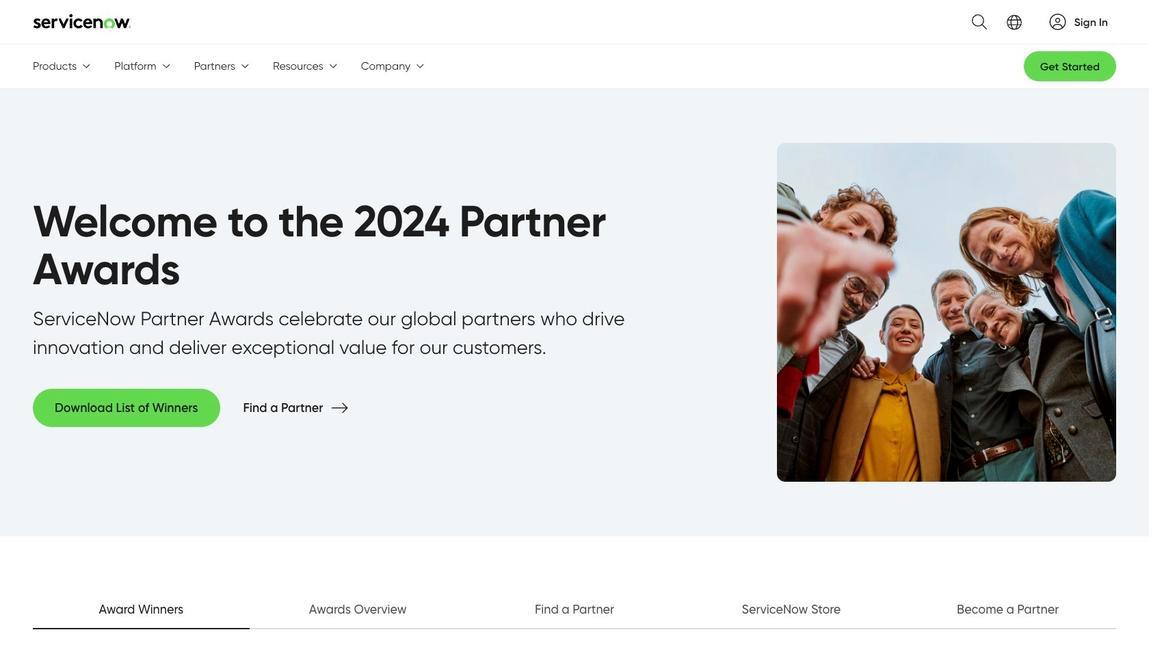 Task type: describe. For each thing, give the bounding box(es) containing it.
arc image
[[1050, 13, 1066, 30]]



Task type: vqa. For each thing, say whether or not it's contained in the screenshot.
bottom Platform
no



Task type: locate. For each thing, give the bounding box(es) containing it.
servicenow image
[[33, 14, 131, 29]]

search image
[[964, 6, 987, 38]]



